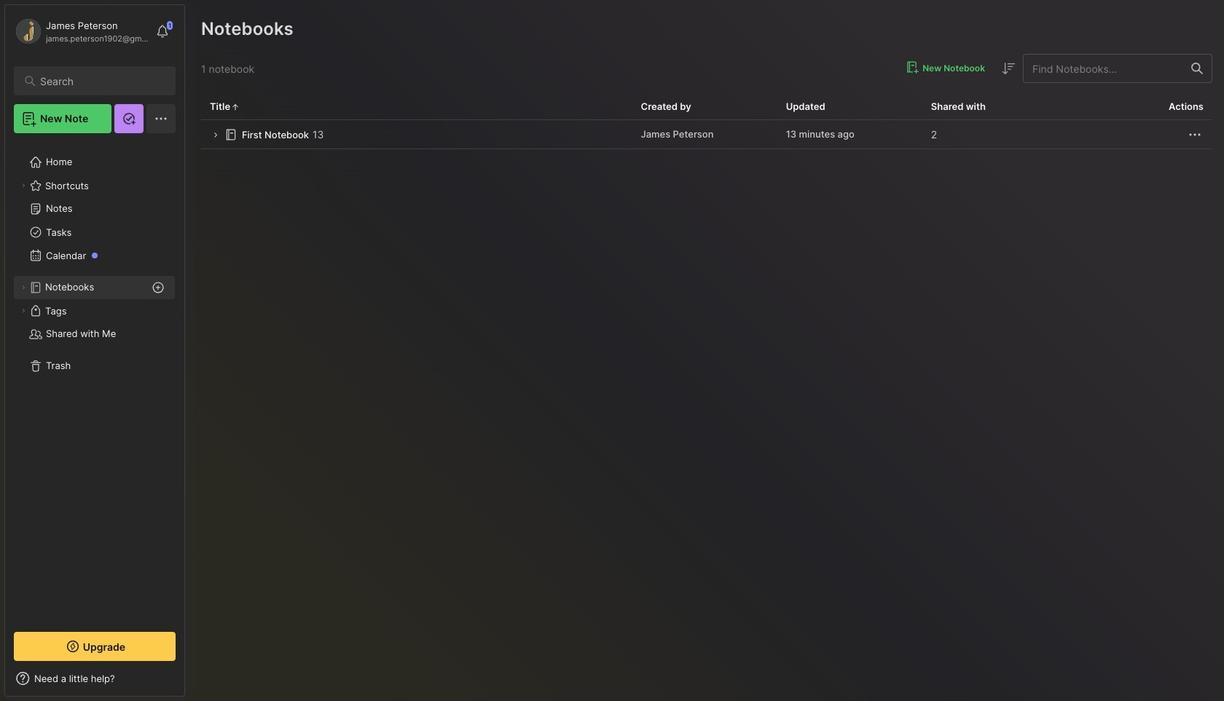 Task type: describe. For each thing, give the bounding box(es) containing it.
arrow image
[[210, 130, 221, 141]]

Account field
[[14, 17, 149, 46]]

expand notebooks image
[[19, 283, 28, 292]]

WHAT'S NEW field
[[5, 668, 184, 691]]

Find Notebooks… text field
[[1024, 56, 1183, 81]]

sort options image
[[1000, 60, 1017, 77]]

none search field inside main element
[[40, 72, 163, 90]]

click to collapse image
[[184, 675, 195, 692]]

more actions image
[[1186, 126, 1204, 143]]

More actions field
[[1186, 126, 1204, 143]]



Task type: locate. For each thing, give the bounding box(es) containing it.
Sort field
[[1000, 60, 1017, 77]]

row
[[201, 120, 1213, 149]]

main element
[[0, 0, 189, 702]]

None search field
[[40, 72, 163, 90]]

expand tags image
[[19, 307, 28, 316]]

Search text field
[[40, 74, 163, 88]]

tree
[[5, 142, 184, 619]]

tree inside main element
[[5, 142, 184, 619]]



Task type: vqa. For each thing, say whether or not it's contained in the screenshot.
'Help and Learning task checklist' field
no



